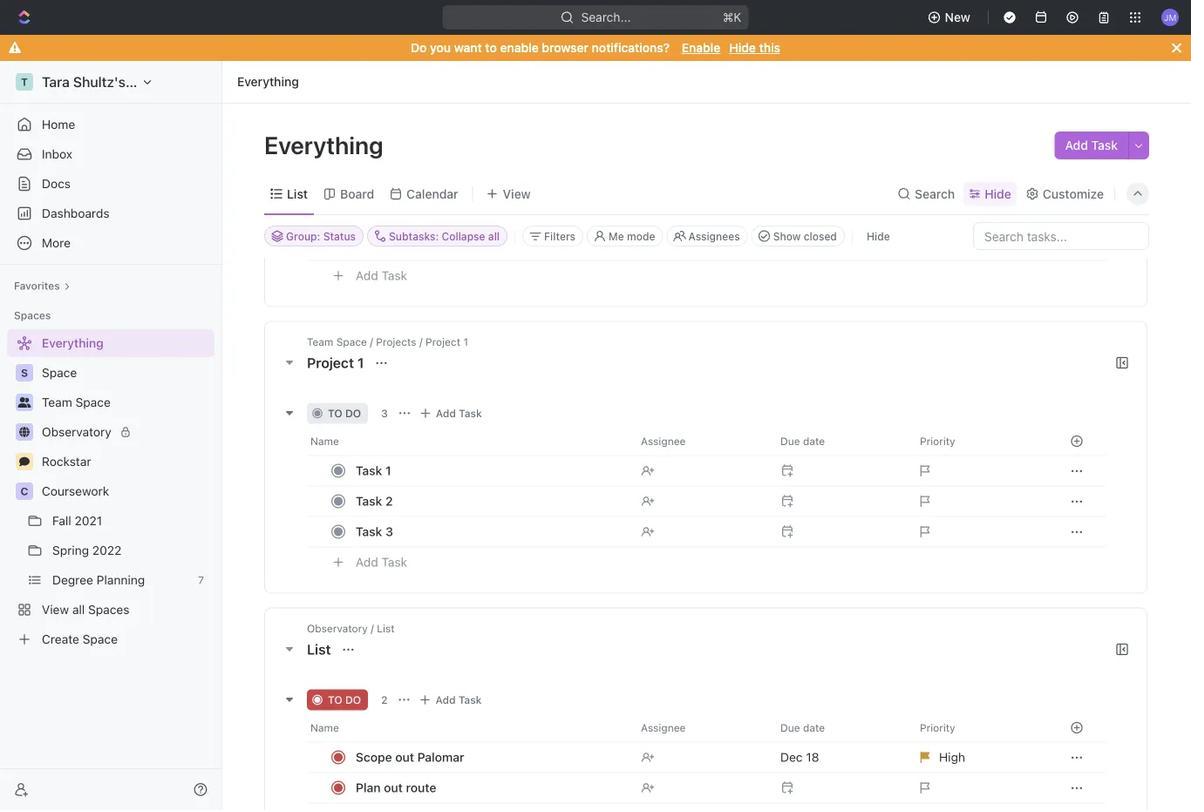 Task type: locate. For each thing, give the bounding box(es) containing it.
1 due date from the top
[[780, 436, 825, 448]]

1 vertical spatial hide
[[985, 187, 1011, 201]]

create space link
[[7, 626, 211, 654]]

tara shultz's workspace, , element
[[16, 73, 33, 91]]

‎task for ‎task 1
[[356, 464, 382, 478]]

view up filters dropdown button
[[503, 187, 531, 201]]

spring
[[52, 544, 89, 558]]

1 due date button from the top
[[770, 428, 909, 456]]

search button
[[892, 182, 960, 206]]

space up 'team space'
[[42, 366, 77, 380]]

1 horizontal spatial all
[[488, 230, 500, 242]]

spaces up create space link
[[88, 603, 129, 617]]

1
[[463, 336, 468, 348], [357, 355, 364, 371], [385, 464, 391, 478]]

spring 2022
[[52, 544, 122, 558]]

1 vertical spatial out
[[384, 781, 403, 796]]

set priority image
[[909, 230, 1049, 261]]

filters button
[[522, 226, 583, 247]]

team for team space / projects / project 1
[[307, 336, 333, 348]]

1 vertical spatial name
[[310, 722, 339, 735]]

name button up scope out palomar link
[[307, 715, 630, 742]]

0 horizontal spatial spaces
[[14, 310, 51, 322]]

1 up ‎task 2
[[385, 464, 391, 478]]

high button
[[909, 742, 1049, 774]]

group:
[[286, 230, 320, 242]]

2 vertical spatial hide
[[867, 230, 890, 242]]

0 vertical spatial do
[[345, 408, 361, 420]]

2 vertical spatial 1
[[385, 464, 391, 478]]

0 vertical spatial team
[[307, 336, 333, 348]]

1 for ‎task 1
[[385, 464, 391, 478]]

2 due from the top
[[780, 722, 800, 735]]

add task
[[1065, 138, 1118, 153], [356, 269, 407, 283], [436, 408, 482, 420], [356, 556, 407, 570], [436, 694, 482, 707]]

spring 2022 link
[[52, 537, 211, 565]]

do for project 1
[[345, 408, 361, 420]]

assignees
[[688, 230, 740, 242]]

1 due from the top
[[780, 436, 800, 448]]

everything inside tree
[[42, 336, 104, 351]]

2 vertical spatial list
[[307, 642, 334, 658]]

to for project 1
[[328, 408, 342, 420]]

spaces down favorites
[[14, 310, 51, 322]]

1 horizontal spatial observatory
[[307, 623, 368, 635]]

1 vertical spatial list
[[377, 623, 395, 635]]

collapse
[[442, 230, 485, 242]]

0 vertical spatial priority button
[[909, 428, 1049, 456]]

to do down the 'project 1'
[[328, 408, 361, 420]]

1 vertical spatial team
[[42, 395, 72, 410]]

1 vertical spatial 1
[[357, 355, 364, 371]]

3 up ‎task 1
[[381, 408, 388, 420]]

add task up ‎task 1 link
[[436, 408, 482, 420]]

do you want to enable browser notifications? enable hide this
[[411, 41, 780, 55]]

status
[[323, 230, 356, 242]]

space inside team space link
[[76, 395, 111, 410]]

3 down ‎task 2
[[385, 525, 393, 539]]

fall 2021
[[52, 514, 102, 528]]

1 date from the top
[[803, 436, 825, 448]]

out right scope
[[395, 751, 414, 765]]

space down the space link
[[76, 395, 111, 410]]

assignee button
[[630, 428, 770, 456], [630, 715, 770, 742]]

0 vertical spatial hide
[[729, 41, 756, 55]]

1 assignee button from the top
[[630, 428, 770, 456]]

list link
[[283, 182, 308, 206]]

2 vertical spatial to
[[328, 694, 342, 707]]

subtasks: collapse all
[[389, 230, 500, 242]]

scope
[[356, 751, 392, 765]]

space down view all spaces link
[[83, 633, 118, 647]]

Search tasks... text field
[[974, 223, 1148, 249]]

add task up palomar
[[436, 694, 482, 707]]

0 horizontal spatial view
[[42, 603, 69, 617]]

‎task down ‎task 1
[[356, 494, 382, 509]]

0 horizontal spatial observatory
[[42, 425, 111, 439]]

0 vertical spatial assignee
[[641, 436, 686, 448]]

0 vertical spatial observatory
[[42, 425, 111, 439]]

palomar
[[417, 751, 464, 765]]

to
[[485, 41, 497, 55], [328, 408, 342, 420], [328, 694, 342, 707]]

1 right projects
[[463, 336, 468, 348]]

1 to do from the top
[[328, 408, 361, 420]]

1 horizontal spatial 1
[[385, 464, 391, 478]]

1 vertical spatial to do
[[328, 694, 361, 707]]

observatory
[[42, 425, 111, 439], [307, 623, 368, 635]]

team inside tree
[[42, 395, 72, 410]]

more
[[42, 236, 71, 250]]

1 horizontal spatial project
[[425, 336, 460, 348]]

2 due date button from the top
[[770, 715, 909, 742]]

space for create space
[[83, 633, 118, 647]]

0 vertical spatial ‎task
[[356, 464, 382, 478]]

due
[[780, 436, 800, 448], [780, 722, 800, 735]]

1 priority from the top
[[920, 436, 955, 448]]

hide
[[729, 41, 756, 55], [985, 187, 1011, 201], [867, 230, 890, 242]]

tree containing everything
[[7, 330, 214, 654]]

2 vertical spatial everything
[[42, 336, 104, 351]]

1 horizontal spatial team
[[307, 336, 333, 348]]

0 vertical spatial out
[[395, 751, 414, 765]]

1 priority button from the top
[[909, 428, 1049, 456]]

view for view all spaces
[[42, 603, 69, 617]]

1 horizontal spatial spaces
[[88, 603, 129, 617]]

space up the 'project 1'
[[336, 336, 367, 348]]

this
[[759, 41, 780, 55]]

1 vertical spatial do
[[345, 694, 361, 707]]

to do up scope
[[328, 694, 361, 707]]

2 ‎task from the top
[[356, 494, 382, 509]]

2 priority from the top
[[920, 722, 955, 735]]

out
[[395, 751, 414, 765], [384, 781, 403, 796]]

fall
[[52, 514, 71, 528]]

favorites button
[[7, 276, 77, 296]]

2 assignee button from the top
[[630, 715, 770, 742]]

task up scope out palomar link
[[459, 694, 482, 707]]

project down team space / projects / project 1
[[307, 355, 354, 371]]

all inside "sidebar" "navigation"
[[72, 603, 85, 617]]

hide up "set priority" image
[[985, 187, 1011, 201]]

user group image
[[18, 398, 31, 408]]

add down the task 3
[[356, 556, 378, 570]]

1 horizontal spatial view
[[503, 187, 531, 201]]

view
[[503, 187, 531, 201], [42, 603, 69, 617]]

/
[[370, 336, 373, 348], [419, 336, 423, 348], [371, 623, 374, 635]]

shultz's
[[73, 74, 126, 90]]

to down observatory / list
[[328, 694, 342, 707]]

priority button for list
[[909, 715, 1049, 742]]

rockstar
[[42, 455, 91, 469]]

1 vertical spatial observatory
[[307, 623, 368, 635]]

priority button for project 1
[[909, 428, 1049, 456]]

add task button
[[1055, 132, 1128, 160], [348, 265, 414, 286], [415, 403, 489, 424], [348, 552, 414, 573], [415, 690, 489, 711]]

plan out route
[[356, 781, 436, 796]]

2 assignee from the top
[[641, 722, 686, 735]]

dashboards
[[42, 206, 110, 221]]

hide button
[[964, 182, 1016, 206]]

name button up ‎task 1 link
[[307, 428, 630, 456]]

hide inside hide dropdown button
[[985, 187, 1011, 201]]

1 vertical spatial all
[[72, 603, 85, 617]]

search...
[[581, 10, 631, 24]]

view up the create
[[42, 603, 69, 617]]

1 vertical spatial everything link
[[7, 330, 211, 357]]

2 up scope
[[381, 694, 388, 707]]

add task button down the task 3
[[348, 552, 414, 573]]

spaces
[[14, 310, 51, 322], [88, 603, 129, 617]]

2 due date from the top
[[780, 722, 825, 735]]

board link
[[337, 182, 374, 206]]

to right want
[[485, 41, 497, 55]]

0 vertical spatial name button
[[307, 428, 630, 456]]

all up create space
[[72, 603, 85, 617]]

to down the 'project 1'
[[328, 408, 342, 420]]

task 3 link
[[351, 520, 627, 545]]

priority button
[[909, 428, 1049, 456], [909, 715, 1049, 742]]

projects
[[376, 336, 416, 348]]

0 horizontal spatial all
[[72, 603, 85, 617]]

view inside view button
[[503, 187, 531, 201]]

0 horizontal spatial 1
[[357, 355, 364, 371]]

add down status
[[356, 269, 378, 283]]

0 vertical spatial assignee button
[[630, 428, 770, 456]]

view inside view all spaces link
[[42, 603, 69, 617]]

0 vertical spatial 1
[[463, 336, 468, 348]]

hide right closed
[[867, 230, 890, 242]]

0 vertical spatial everything link
[[233, 71, 303, 92]]

1 horizontal spatial hide
[[867, 230, 890, 242]]

0 vertical spatial priority
[[920, 436, 955, 448]]

1 vertical spatial date
[[803, 722, 825, 735]]

team right user group image
[[42, 395, 72, 410]]

2 name button from the top
[[307, 715, 630, 742]]

hide left this
[[729, 41, 756, 55]]

project right projects
[[425, 336, 460, 348]]

1 down team space / projects / project 1
[[357, 355, 364, 371]]

observatory inside tree
[[42, 425, 111, 439]]

0 vertical spatial due date button
[[770, 428, 909, 456]]

project
[[425, 336, 460, 348], [307, 355, 354, 371]]

space
[[336, 336, 367, 348], [42, 366, 77, 380], [76, 395, 111, 410], [83, 633, 118, 647]]

1 vertical spatial 2
[[381, 694, 388, 707]]

2 horizontal spatial hide
[[985, 187, 1011, 201]]

2 priority button from the top
[[909, 715, 1049, 742]]

home
[[42, 117, 75, 132]]

list
[[287, 187, 308, 201], [377, 623, 395, 635], [307, 642, 334, 658]]

tree
[[7, 330, 214, 654]]

add task button up ‎task 1 link
[[415, 403, 489, 424]]

1 vertical spatial due date
[[780, 722, 825, 735]]

0 vertical spatial name
[[310, 436, 339, 448]]

view for view
[[503, 187, 531, 201]]

date for project 1
[[803, 436, 825, 448]]

2
[[385, 494, 393, 509], [381, 694, 388, 707]]

tara shultz's workspace
[[42, 74, 201, 90]]

coursework link
[[42, 478, 211, 506]]

0 horizontal spatial hide
[[729, 41, 756, 55]]

team up the 'project 1'
[[307, 336, 333, 348]]

0 vertical spatial view
[[503, 187, 531, 201]]

assignee button for project 1
[[630, 428, 770, 456]]

1 vertical spatial assignee
[[641, 722, 686, 735]]

add task button up palomar
[[415, 690, 489, 711]]

subtasks:
[[389, 230, 439, 242]]

due date for project 1
[[780, 436, 825, 448]]

out right plan at the left of the page
[[384, 781, 403, 796]]

1 vertical spatial ‎task
[[356, 494, 382, 509]]

1 vertical spatial spaces
[[88, 603, 129, 617]]

degree planning link
[[52, 567, 191, 595]]

0 horizontal spatial project
[[307, 355, 354, 371]]

1 assignee from the top
[[641, 436, 686, 448]]

all
[[488, 230, 500, 242], [72, 603, 85, 617]]

c
[[21, 486, 28, 498]]

do down the 'project 1'
[[345, 408, 361, 420]]

1 vertical spatial project
[[307, 355, 354, 371]]

1 do from the top
[[345, 408, 361, 420]]

name
[[310, 436, 339, 448], [310, 722, 339, 735]]

sidebar navigation
[[0, 61, 226, 811]]

3
[[381, 408, 388, 420], [385, 525, 393, 539]]

0 horizontal spatial team
[[42, 395, 72, 410]]

0 vertical spatial to do
[[328, 408, 361, 420]]

1 vertical spatial priority
[[920, 722, 955, 735]]

‎task 1
[[356, 464, 391, 478]]

‎task up ‎task 2
[[356, 464, 382, 478]]

0 vertical spatial 3
[[381, 408, 388, 420]]

0 vertical spatial due date
[[780, 436, 825, 448]]

task
[[1091, 138, 1118, 153], [382, 269, 407, 283], [459, 408, 482, 420], [356, 525, 382, 539], [382, 556, 407, 570], [459, 694, 482, 707]]

‎task
[[356, 464, 382, 478], [356, 494, 382, 509]]

1 ‎task from the top
[[356, 464, 382, 478]]

hide button
[[860, 226, 897, 247]]

assignee
[[641, 436, 686, 448], [641, 722, 686, 735]]

2 to do from the top
[[328, 694, 361, 707]]

team space link
[[42, 389, 211, 417]]

date for list
[[803, 722, 825, 735]]

due for project 1
[[780, 436, 800, 448]]

create space
[[42, 633, 118, 647]]

1 vertical spatial assignee button
[[630, 715, 770, 742]]

1 vertical spatial view
[[42, 603, 69, 617]]

inbox link
[[7, 140, 214, 168]]

2 do from the top
[[345, 694, 361, 707]]

do up scope
[[345, 694, 361, 707]]

0 vertical spatial spaces
[[14, 310, 51, 322]]

0 vertical spatial date
[[803, 436, 825, 448]]

team
[[307, 336, 333, 348], [42, 395, 72, 410]]

1 vertical spatial priority button
[[909, 715, 1049, 742]]

calendar
[[406, 187, 458, 201]]

2 up the task 3
[[385, 494, 393, 509]]

2 date from the top
[[803, 722, 825, 735]]

you
[[430, 41, 451, 55]]

add up customize
[[1065, 138, 1088, 153]]

space inside create space link
[[83, 633, 118, 647]]

all right collapse
[[488, 230, 500, 242]]

1 vertical spatial due date button
[[770, 715, 909, 742]]

add
[[1065, 138, 1088, 153], [356, 269, 378, 283], [436, 408, 456, 420], [356, 556, 378, 570], [436, 694, 456, 707]]

comment image
[[19, 457, 30, 467]]

0 vertical spatial due
[[780, 436, 800, 448]]

due date button for project 1
[[770, 428, 909, 456]]

dashboards link
[[7, 200, 214, 228]]

1 vertical spatial to
[[328, 408, 342, 420]]

1 vertical spatial due
[[780, 722, 800, 735]]

due date
[[780, 436, 825, 448], [780, 722, 825, 735]]

1 vertical spatial name button
[[307, 715, 630, 742]]

view all spaces
[[42, 603, 129, 617]]



Task type: describe. For each thing, give the bounding box(es) containing it.
board
[[340, 187, 374, 201]]

2021
[[75, 514, 102, 528]]

browser
[[542, 41, 589, 55]]

task down ‎task 2
[[356, 525, 382, 539]]

add task down the task 3
[[356, 556, 407, 570]]

planning
[[97, 573, 145, 588]]

observatory / list
[[307, 623, 395, 635]]

customize
[[1043, 187, 1104, 201]]

0 vertical spatial project
[[425, 336, 460, 348]]

0 vertical spatial everything
[[237, 75, 299, 89]]

2 name from the top
[[310, 722, 339, 735]]

due date button for list
[[770, 715, 909, 742]]

new button
[[920, 3, 981, 31]]

assignee for project 1
[[641, 436, 686, 448]]

group: status
[[286, 230, 356, 242]]

priority for project 1
[[920, 436, 955, 448]]

add task button up customize
[[1055, 132, 1128, 160]]

coursework
[[42, 484, 109, 499]]

‎task 1 link
[[351, 459, 627, 484]]

route
[[406, 781, 436, 796]]

0 vertical spatial list
[[287, 187, 308, 201]]

jm button
[[1156, 3, 1184, 31]]

spaces inside tree
[[88, 603, 129, 617]]

assignees button
[[667, 226, 748, 247]]

task up ‎task 1 link
[[459, 408, 482, 420]]

tree inside "sidebar" "navigation"
[[7, 330, 214, 654]]

jm
[[1164, 12, 1176, 22]]

priority for list
[[920, 722, 955, 735]]

1 horizontal spatial everything link
[[233, 71, 303, 92]]

degree
[[52, 573, 93, 588]]

add task down 'subtasks:'
[[356, 269, 407, 283]]

add up palomar
[[436, 694, 456, 707]]

notifications?
[[592, 41, 670, 55]]

0 vertical spatial all
[[488, 230, 500, 242]]

plan out route link
[[351, 776, 627, 801]]

team space
[[42, 395, 111, 410]]

add task up customize
[[1065, 138, 1118, 153]]

scope out palomar link
[[351, 745, 627, 771]]

space for team space / projects / project 1
[[336, 336, 367, 348]]

show closed
[[773, 230, 837, 242]]

space link
[[42, 359, 211, 387]]

to do for project 1
[[328, 408, 361, 420]]

‎task 2
[[356, 494, 393, 509]]

scope out palomar
[[356, 751, 464, 765]]

do
[[411, 41, 427, 55]]

docs link
[[7, 170, 214, 198]]

enable
[[500, 41, 539, 55]]

space, , element
[[16, 364, 33, 382]]

do for list
[[345, 694, 361, 707]]

assignee button for list
[[630, 715, 770, 742]]

favorites
[[14, 280, 60, 292]]

‎task for ‎task 2
[[356, 494, 382, 509]]

closed
[[804, 230, 837, 242]]

due date for list
[[780, 722, 825, 735]]

coursework, , element
[[16, 483, 33, 500]]

add up ‎task 1 link
[[436, 408, 456, 420]]

project 1
[[307, 355, 367, 371]]

me
[[609, 230, 624, 242]]

add task button down 'subtasks:'
[[348, 265, 414, 286]]

task down the task 3
[[382, 556, 407, 570]]

1 vertical spatial everything
[[264, 130, 389, 159]]

due for list
[[780, 722, 800, 735]]

hide inside hide button
[[867, 230, 890, 242]]

task up customize
[[1091, 138, 1118, 153]]

inbox
[[42, 147, 72, 161]]

to for list
[[328, 694, 342, 707]]

fall 2021 link
[[52, 507, 211, 535]]

⌘k
[[723, 10, 742, 24]]

team space / projects / project 1
[[307, 336, 468, 348]]

search
[[915, 187, 955, 201]]

2 horizontal spatial 1
[[463, 336, 468, 348]]

want
[[454, 41, 482, 55]]

tara
[[42, 74, 70, 90]]

mode
[[627, 230, 655, 242]]

filters
[[544, 230, 576, 242]]

1 name button from the top
[[307, 428, 630, 456]]

view all spaces link
[[7, 596, 211, 624]]

degree planning
[[52, 573, 145, 588]]

rockstar link
[[42, 448, 211, 476]]

0 horizontal spatial everything link
[[7, 330, 211, 357]]

workspace
[[129, 74, 201, 90]]

view button
[[480, 182, 537, 206]]

high
[[939, 751, 965, 765]]

observatory link
[[42, 419, 211, 446]]

view button
[[480, 174, 537, 214]]

show
[[773, 230, 801, 242]]

task down 'subtasks:'
[[382, 269, 407, 283]]

1 name from the top
[[310, 436, 339, 448]]

team for team space
[[42, 395, 72, 410]]

0 vertical spatial 2
[[385, 494, 393, 509]]

out for scope
[[395, 751, 414, 765]]

observatory for observatory / list
[[307, 623, 368, 635]]

1 vertical spatial 3
[[385, 525, 393, 539]]

2022
[[92, 544, 122, 558]]

7
[[198, 575, 204, 587]]

s
[[21, 367, 28, 379]]

globe image
[[19, 427, 30, 438]]

enable
[[682, 41, 720, 55]]

new
[[945, 10, 970, 24]]

assignee for list
[[641, 722, 686, 735]]

home link
[[7, 111, 214, 139]]

out for plan
[[384, 781, 403, 796]]

calendar link
[[403, 182, 458, 206]]

space for team space
[[76, 395, 111, 410]]

create
[[42, 633, 79, 647]]

‎task 2 link
[[351, 489, 627, 514]]

0 vertical spatial to
[[485, 41, 497, 55]]

more button
[[7, 229, 214, 257]]

to do for list
[[328, 694, 361, 707]]

me mode
[[609, 230, 655, 242]]

show closed button
[[751, 226, 845, 247]]

1 for project 1
[[357, 355, 364, 371]]

docs
[[42, 177, 71, 191]]

observatory for observatory
[[42, 425, 111, 439]]



Task type: vqa. For each thing, say whether or not it's contained in the screenshot.
Progress (Auto)
no



